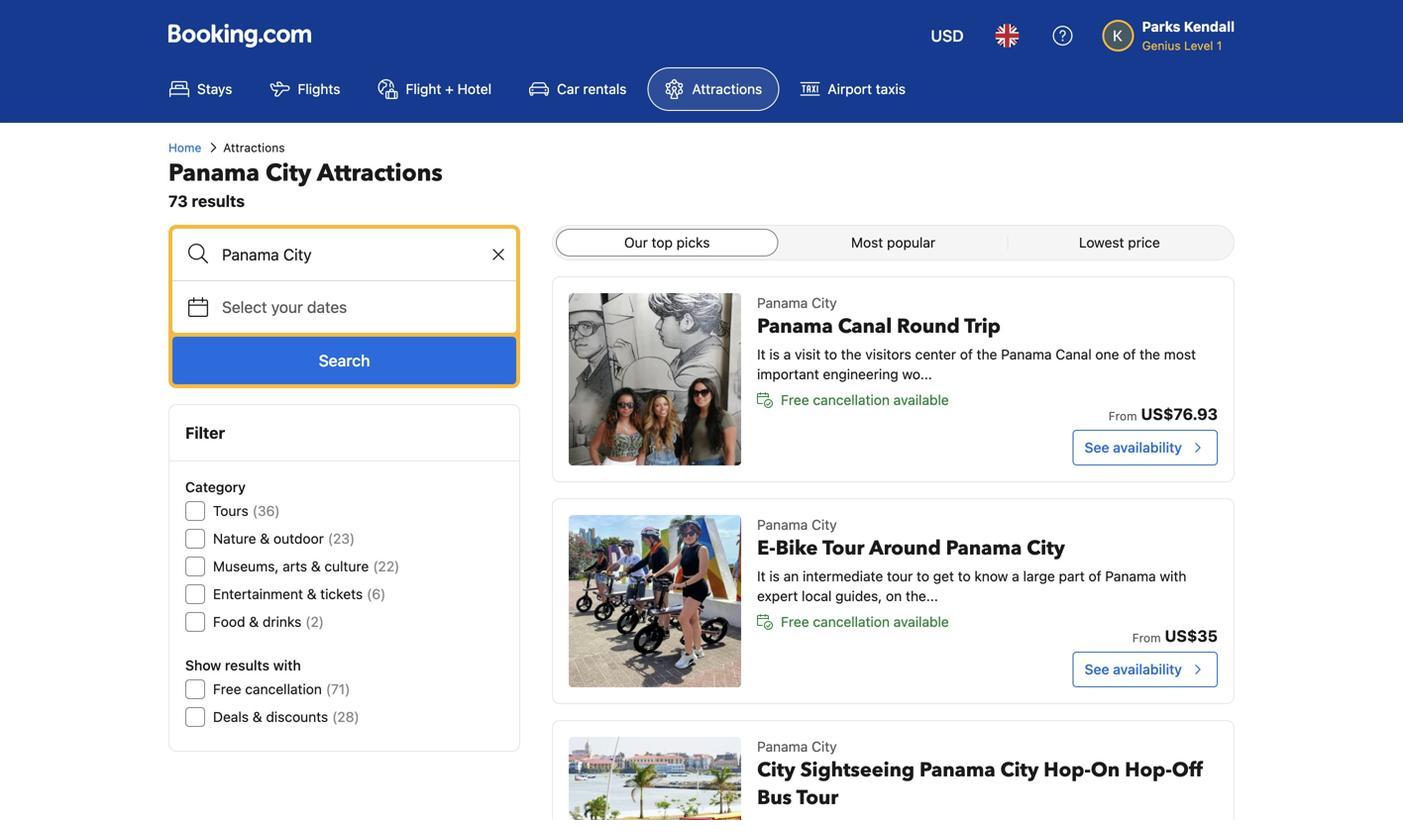 Task type: locate. For each thing, give the bounding box(es) containing it.
1 horizontal spatial of
[[1089, 569, 1102, 585]]

1 free cancellation available from the top
[[781, 392, 949, 408]]

from
[[1109, 409, 1138, 423], [1133, 631, 1161, 645]]

select
[[222, 298, 267, 317]]

1 vertical spatial free
[[781, 614, 809, 630]]

your
[[271, 298, 303, 317]]

usd
[[931, 26, 964, 45]]

the up engineering
[[841, 346, 862, 363]]

cancellation for canal
[[813, 392, 890, 408]]

available down the...
[[894, 614, 949, 630]]

with up from us$35
[[1160, 569, 1187, 585]]

from left us$76.93
[[1109, 409, 1138, 423]]

from us$35
[[1133, 627, 1218, 646]]

a left large at the bottom of the page
[[1012, 569, 1020, 585]]

0 vertical spatial it
[[757, 346, 766, 363]]

1 vertical spatial see
[[1085, 662, 1110, 678]]

it up the expert
[[757, 569, 766, 585]]

canal left one
[[1056, 346, 1092, 363]]

of right part on the bottom right
[[1089, 569, 1102, 585]]

0 vertical spatial see
[[1085, 440, 1110, 456]]

2 horizontal spatial the
[[1140, 346, 1161, 363]]

1 horizontal spatial with
[[1160, 569, 1187, 585]]

lowest
[[1079, 234, 1125, 251]]

flights
[[298, 81, 340, 97]]

know
[[975, 569, 1009, 585]]

0 horizontal spatial hop-
[[1044, 757, 1091, 785]]

to right visit
[[825, 346, 838, 363]]

cancellation
[[813, 392, 890, 408], [813, 614, 890, 630], [245, 682, 322, 698]]

& right food
[[249, 614, 259, 630]]

& right deals
[[253, 709, 262, 726]]

see availability down from us$76.93
[[1085, 440, 1183, 456]]

1 it from the top
[[757, 346, 766, 363]]

available
[[894, 392, 949, 408], [894, 614, 949, 630]]

tour up intermediate
[[823, 535, 865, 563]]

1 vertical spatial tour
[[797, 785, 839, 812]]

city up visit
[[812, 295, 837, 311]]

booking.com image
[[169, 24, 311, 48]]

see availability
[[1085, 440, 1183, 456], [1085, 662, 1183, 678]]

of inside panama city e-bike tour around panama city it is an intermediate tour to get to know a large part of panama with expert local guides, on the...
[[1089, 569, 1102, 585]]

(28)
[[332, 709, 359, 726]]

with
[[1160, 569, 1187, 585], [273, 658, 301, 674]]

1 vertical spatial free cancellation available
[[781, 614, 949, 630]]

panama canal round trip image
[[569, 293, 742, 466]]

arts
[[283, 559, 307, 575]]

& down (36)
[[260, 531, 270, 547]]

1 see availability from the top
[[1085, 440, 1183, 456]]

0 vertical spatial with
[[1160, 569, 1187, 585]]

museums,
[[213, 559, 279, 575]]

availability
[[1113, 440, 1183, 456], [1113, 662, 1183, 678]]

of right one
[[1123, 346, 1136, 363]]

see availability for e-bike tour around panama city
[[1085, 662, 1183, 678]]

tours
[[213, 503, 249, 519]]

stays
[[197, 81, 232, 97]]

0 vertical spatial free cancellation available
[[781, 392, 949, 408]]

available down the wo...
[[894, 392, 949, 408]]

& up (2)
[[307, 586, 317, 603]]

free cancellation available down engineering
[[781, 392, 949, 408]]

flight
[[406, 81, 442, 97]]

2 vertical spatial free
[[213, 682, 241, 698]]

results up free cancellation (71)
[[225, 658, 270, 674]]

is inside panama city panama canal round trip it is a visit to the visitors center of the panama canal one of the most important engineering wo...
[[770, 346, 780, 363]]

us$76.93
[[1142, 405, 1218, 424]]

free cancellation available down guides,
[[781, 614, 949, 630]]

cancellation down guides,
[[813, 614, 890, 630]]

is up important
[[770, 346, 780, 363]]

see availability for panama canal round trip
[[1085, 440, 1183, 456]]

1 vertical spatial canal
[[1056, 346, 1092, 363]]

& for drinks
[[249, 614, 259, 630]]

0 vertical spatial tour
[[823, 535, 865, 563]]

a up important
[[784, 346, 791, 363]]

2 vertical spatial attractions
[[317, 157, 443, 190]]

price
[[1128, 234, 1161, 251]]

see down from us$76.93
[[1085, 440, 1110, 456]]

it up important
[[757, 346, 766, 363]]

availability down from us$76.93
[[1113, 440, 1183, 456]]

free cancellation (71)
[[213, 682, 350, 698]]

tour right bus
[[797, 785, 839, 812]]

tour
[[823, 535, 865, 563], [797, 785, 839, 812]]

of right center
[[960, 346, 973, 363]]

1 the from the left
[[841, 346, 862, 363]]

free up deals
[[213, 682, 241, 698]]

cancellation for bike
[[813, 614, 890, 630]]

& for discounts
[[253, 709, 262, 726]]

culture
[[325, 559, 369, 575]]

attractions link
[[648, 67, 779, 111]]

panama
[[169, 157, 260, 190], [757, 295, 808, 311], [757, 313, 833, 341], [1001, 346, 1052, 363], [757, 517, 808, 533], [946, 535, 1022, 563], [1106, 569, 1156, 585], [757, 739, 808, 755], [920, 757, 996, 785]]

1 vertical spatial from
[[1133, 631, 1161, 645]]

airport
[[828, 81, 872, 97]]

2 is from the top
[[770, 569, 780, 585]]

1 horizontal spatial a
[[1012, 569, 1020, 585]]

our top picks
[[624, 234, 710, 251]]

top
[[652, 234, 673, 251]]

to inside panama city panama canal round trip it is a visit to the visitors center of the panama canal one of the most important engineering wo...
[[825, 346, 838, 363]]

the down trip
[[977, 346, 998, 363]]

2 free cancellation available from the top
[[781, 614, 949, 630]]

see availability down from us$35
[[1085, 662, 1183, 678]]

0 horizontal spatial canal
[[838, 313, 892, 341]]

2 available from the top
[[894, 614, 949, 630]]

1 horizontal spatial to
[[917, 569, 930, 585]]

from for panama canal round trip
[[1109, 409, 1138, 423]]

1 vertical spatial see availability
[[1085, 662, 1183, 678]]

& for outdoor
[[260, 531, 270, 547]]

0 horizontal spatial the
[[841, 346, 862, 363]]

available for around
[[894, 614, 949, 630]]

from inside from us$76.93
[[1109, 409, 1138, 423]]

city down flights link
[[266, 157, 312, 190]]

1 vertical spatial is
[[770, 569, 780, 585]]

it
[[757, 346, 766, 363], [757, 569, 766, 585]]

from inside from us$35
[[1133, 631, 1161, 645]]

availability for panama canal round trip
[[1113, 440, 1183, 456]]

discounts
[[266, 709, 328, 726]]

0 vertical spatial available
[[894, 392, 949, 408]]

taxis
[[876, 81, 906, 97]]

0 vertical spatial availability
[[1113, 440, 1183, 456]]

0 horizontal spatial attractions
[[223, 141, 285, 155]]

panama city city sightseeing panama city hop-on hop-off bus tour
[[757, 739, 1204, 812]]

1 is from the top
[[770, 346, 780, 363]]

results right 73
[[192, 192, 245, 211]]

city up sightseeing
[[812, 739, 837, 755]]

0 horizontal spatial a
[[784, 346, 791, 363]]

0 vertical spatial from
[[1109, 409, 1138, 423]]

0 vertical spatial see availability
[[1085, 440, 1183, 456]]

1 vertical spatial a
[[1012, 569, 1020, 585]]

0 vertical spatial a
[[784, 346, 791, 363]]

e-
[[757, 535, 776, 563]]

bike
[[776, 535, 818, 563]]

with up free cancellation (71)
[[273, 658, 301, 674]]

2 see availability from the top
[[1085, 662, 1183, 678]]

0 vertical spatial is
[[770, 346, 780, 363]]

see down part on the bottom right
[[1085, 662, 1110, 678]]

flight + hotel link
[[361, 67, 509, 111]]

free down the expert
[[781, 614, 809, 630]]

canal up 'visitors'
[[838, 313, 892, 341]]

visit
[[795, 346, 821, 363]]

category
[[185, 479, 246, 496]]

the
[[841, 346, 862, 363], [977, 346, 998, 363], [1140, 346, 1161, 363]]

filter
[[185, 424, 225, 443]]

to up the...
[[917, 569, 930, 585]]

trip
[[965, 313, 1001, 341]]

1 vertical spatial attractions
[[223, 141, 285, 155]]

city left on
[[1001, 757, 1039, 785]]

2 availability from the top
[[1113, 662, 1183, 678]]

&
[[260, 531, 270, 547], [311, 559, 321, 575], [307, 586, 317, 603], [249, 614, 259, 630], [253, 709, 262, 726]]

city up bus
[[757, 757, 796, 785]]

to right get
[[958, 569, 971, 585]]

0 vertical spatial canal
[[838, 313, 892, 341]]

1 horizontal spatial hop-
[[1125, 757, 1172, 785]]

is left the 'an'
[[770, 569, 780, 585]]

1 vertical spatial with
[[273, 658, 301, 674]]

city inside panama city attractions 73 results
[[266, 157, 312, 190]]

1 vertical spatial available
[[894, 614, 949, 630]]

0 vertical spatial free
[[781, 392, 809, 408]]

1 horizontal spatial the
[[977, 346, 998, 363]]

deals & discounts (28)
[[213, 709, 359, 726]]

cancellation up deals & discounts (28)
[[245, 682, 322, 698]]

cancellation down engineering
[[813, 392, 890, 408]]

car rentals link
[[513, 67, 644, 111]]

of
[[960, 346, 973, 363], [1123, 346, 1136, 363], [1089, 569, 1102, 585]]

is
[[770, 346, 780, 363], [770, 569, 780, 585]]

0 vertical spatial cancellation
[[813, 392, 890, 408]]

availability down from us$35
[[1113, 662, 1183, 678]]

on
[[886, 588, 902, 605]]

0 horizontal spatial of
[[960, 346, 973, 363]]

free
[[781, 392, 809, 408], [781, 614, 809, 630], [213, 682, 241, 698]]

1 vertical spatial it
[[757, 569, 766, 585]]

from left "us$35"
[[1133, 631, 1161, 645]]

free for panama
[[781, 392, 809, 408]]

most
[[851, 234, 883, 251]]

part
[[1059, 569, 1085, 585]]

Where are you going? search field
[[172, 229, 517, 281]]

1 horizontal spatial attractions
[[317, 157, 443, 190]]

2 see from the top
[[1085, 662, 1110, 678]]

0 vertical spatial results
[[192, 192, 245, 211]]

0 horizontal spatial to
[[825, 346, 838, 363]]

hop-
[[1044, 757, 1091, 785], [1125, 757, 1172, 785]]

free down important
[[781, 392, 809, 408]]

genius
[[1143, 39, 1181, 53]]

1 vertical spatial cancellation
[[813, 614, 890, 630]]

us$35
[[1165, 627, 1218, 646]]

level
[[1185, 39, 1214, 53]]

availability for e-bike tour around panama city
[[1113, 662, 1183, 678]]

2 it from the top
[[757, 569, 766, 585]]

on
[[1091, 757, 1120, 785]]

the left most
[[1140, 346, 1161, 363]]

1 see from the top
[[1085, 440, 1110, 456]]

1 availability from the top
[[1113, 440, 1183, 456]]

1 available from the top
[[894, 392, 949, 408]]

tour inside panama city city sightseeing panama city hop-on hop-off bus tour
[[797, 785, 839, 812]]

0 vertical spatial attractions
[[692, 81, 763, 97]]

1 vertical spatial availability
[[1113, 662, 1183, 678]]



Task type: describe. For each thing, give the bounding box(es) containing it.
(6)
[[367, 586, 386, 603]]

city up large at the bottom of the page
[[1027, 535, 1066, 563]]

2 the from the left
[[977, 346, 998, 363]]

our
[[624, 234, 648, 251]]

car
[[557, 81, 580, 97]]

+
[[445, 81, 454, 97]]

panama city attractions 73 results
[[169, 157, 443, 211]]

tour inside panama city e-bike tour around panama city it is an intermediate tour to get to know a large part of panama with expert local guides, on the...
[[823, 535, 865, 563]]

the...
[[906, 588, 939, 605]]

available for trip
[[894, 392, 949, 408]]

(23)
[[328, 531, 355, 547]]

parks
[[1143, 18, 1181, 35]]

center
[[916, 346, 957, 363]]

tickets
[[320, 586, 363, 603]]

lowest price
[[1079, 234, 1161, 251]]

stays link
[[153, 67, 249, 111]]

museums, arts & culture (22)
[[213, 559, 400, 575]]

bus
[[757, 785, 792, 812]]

search button
[[172, 337, 517, 385]]

nature
[[213, 531, 256, 547]]

from for e-bike tour around panama city
[[1133, 631, 1161, 645]]

2 hop- from the left
[[1125, 757, 1172, 785]]

deals
[[213, 709, 249, 726]]

(36)
[[252, 503, 280, 519]]

show results with
[[185, 658, 301, 674]]

most
[[1165, 346, 1196, 363]]

entertainment
[[213, 586, 303, 603]]

2 horizontal spatial to
[[958, 569, 971, 585]]

airport taxis link
[[783, 67, 923, 111]]

3 the from the left
[[1140, 346, 1161, 363]]

see for panama canal round trip
[[1085, 440, 1110, 456]]

your account menu parks kendall genius level 1 element
[[1103, 9, 1243, 55]]

e-bike tour around panama city image
[[569, 515, 742, 688]]

dates
[[307, 298, 347, 317]]

panama city e-bike tour around panama city it is an intermediate tour to get to know a large part of panama with expert local guides, on the...
[[757, 517, 1187, 605]]

airport taxis
[[828, 81, 906, 97]]

select your dates
[[222, 298, 347, 317]]

it inside panama city panama canal round trip it is a visit to the visitors center of the panama canal one of the most important engineering wo...
[[757, 346, 766, 363]]

73
[[169, 192, 188, 211]]

visitors
[[866, 346, 912, 363]]

drinks
[[263, 614, 302, 630]]

hotel
[[458, 81, 492, 97]]

& right arts
[[311, 559, 321, 575]]

intermediate
[[803, 569, 884, 585]]

around
[[869, 535, 941, 563]]

car rentals
[[557, 81, 627, 97]]

an
[[784, 569, 799, 585]]

a inside panama city e-bike tour around panama city it is an intermediate tour to get to know a large part of panama with expert local guides, on the...
[[1012, 569, 1020, 585]]

1 vertical spatial results
[[225, 658, 270, 674]]

2 vertical spatial cancellation
[[245, 682, 322, 698]]

picks
[[677, 234, 710, 251]]

important
[[757, 366, 820, 383]]

free for e-
[[781, 614, 809, 630]]

flights link
[[253, 67, 357, 111]]

parks kendall genius level 1
[[1143, 18, 1235, 53]]

results inside panama city attractions 73 results
[[192, 192, 245, 211]]

tour
[[887, 569, 913, 585]]

free cancellation available for round
[[781, 392, 949, 408]]

nature & outdoor (23)
[[213, 531, 355, 547]]

off
[[1172, 757, 1204, 785]]

local
[[802, 588, 832, 605]]

city inside panama city panama canal round trip it is a visit to the visitors center of the panama canal one of the most important engineering wo...
[[812, 295, 837, 311]]

popular
[[887, 234, 936, 251]]

1 hop- from the left
[[1044, 757, 1091, 785]]

1 horizontal spatial canal
[[1056, 346, 1092, 363]]

2 horizontal spatial attractions
[[692, 81, 763, 97]]

home link
[[169, 139, 202, 157]]

city sightseeing panama city hop-on hop-off bus tour image
[[569, 738, 742, 821]]

it inside panama city e-bike tour around panama city it is an intermediate tour to get to know a large part of panama with expert local guides, on the...
[[757, 569, 766, 585]]

entertainment & tickets (6)
[[213, 586, 386, 603]]

panama inside panama city attractions 73 results
[[169, 157, 260, 190]]

(71)
[[326, 682, 350, 698]]

free cancellation available for tour
[[781, 614, 949, 630]]

expert
[[757, 588, 798, 605]]

food
[[213, 614, 245, 630]]

most popular
[[851, 234, 936, 251]]

see for e-bike tour around panama city
[[1085, 662, 1110, 678]]

0 horizontal spatial with
[[273, 658, 301, 674]]

rentals
[[583, 81, 627, 97]]

round
[[897, 313, 960, 341]]

home
[[169, 141, 202, 155]]

food & drinks (2)
[[213, 614, 324, 630]]

sightseeing
[[801, 757, 915, 785]]

show
[[185, 658, 221, 674]]

2 horizontal spatial of
[[1123, 346, 1136, 363]]

one
[[1096, 346, 1120, 363]]

tours (36)
[[213, 503, 280, 519]]

with inside panama city e-bike tour around panama city it is an intermediate tour to get to know a large part of panama with expert local guides, on the...
[[1160, 569, 1187, 585]]

is inside panama city e-bike tour around panama city it is an intermediate tour to get to know a large part of panama with expert local guides, on the...
[[770, 569, 780, 585]]

engineering
[[823, 366, 899, 383]]

get
[[934, 569, 955, 585]]

(2)
[[306, 614, 324, 630]]

a inside panama city panama canal round trip it is a visit to the visitors center of the panama canal one of the most important engineering wo...
[[784, 346, 791, 363]]

panama city panama canal round trip it is a visit to the visitors center of the panama canal one of the most important engineering wo...
[[757, 295, 1196, 383]]

guides,
[[836, 588, 883, 605]]

city up bike
[[812, 517, 837, 533]]

1
[[1217, 39, 1223, 53]]

usd button
[[919, 12, 976, 59]]

search
[[319, 351, 370, 370]]

attractions inside panama city attractions 73 results
[[317, 157, 443, 190]]

outdoor
[[274, 531, 324, 547]]

& for tickets
[[307, 586, 317, 603]]

flight + hotel
[[406, 81, 492, 97]]

large
[[1024, 569, 1055, 585]]

from us$76.93
[[1109, 405, 1218, 424]]

kendall
[[1184, 18, 1235, 35]]



Task type: vqa. For each thing, say whether or not it's contained in the screenshot.
Shortest within the New York to Tashkent Shortest flight time: 13h 12m
no



